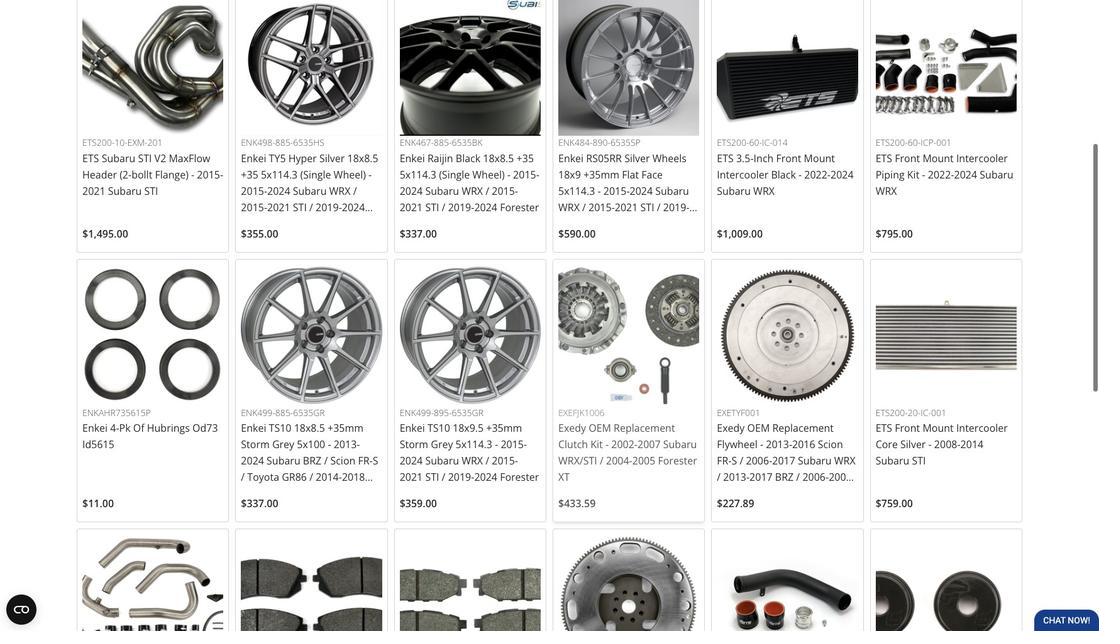 Task type: describe. For each thing, give the bounding box(es) containing it.
ferfcp1947h ferodo ds2500 rear brake pads - 2015+ wrx, image
[[400, 537, 541, 631]]

4-
[[110, 424, 119, 438]]

sti down bollt at left
[[144, 187, 158, 201]]

clutch
[[558, 440, 588, 454]]

enk499- for enkei ts10 18x9.5 +35mm storm grey 5x114.3 - 2015- 2024 subaru wrx / 2015- 2021 sti / 2019-2024 forester
[[400, 409, 434, 421]]

sku: 499-895-6535gr,,enkei ts10 18x9.5 +35 storm gray, image
[[400, 267, 541, 408]]

2019- inside enk499-895-6535gr enkei ts10 18x9.5 +35mm storm grey 5x114.3 - 2015- 2024 subaru wrx / 2015- 2021 sti / 2019-2024 forester
[[448, 473, 474, 487]]

header
[[82, 171, 117, 184]]

flywheel
[[717, 440, 758, 454]]

5x114.3 inside enk467-885-6535bk enkei raijin black 18x8.5 +35 5x114.3 (single wheel) - 2015- 2024 subaru wrx / 2015- 2021 sti / 2019-2024 forester
[[400, 171, 436, 184]]

s inside the enk499-885-6535gr enkei ts10 18x8.5 +35mm storm grey 5x100 - 2013- 2024 subaru brz / scion fr-s / toyota gr86 / 2014-2018 subaru forester
[[373, 457, 378, 471]]

fr- inside exetyf001 exedy oem replacement flywheel - 2013-2016 scion fr-s / 2006-2017 subaru wrx / 2013-2017 brz / 2006-2009 forester xt
[[717, 457, 732, 471]]

ets200- for ets front mount intercooler core silver  - 2008-2014 subaru sti
[[876, 409, 908, 421]]

$355.00
[[241, 230, 278, 243]]

maxflow
[[169, 154, 210, 168]]

exedy for exedy oem replacement clutch kit - 2002-2007 subaru wrx/sti / 2004-2005 forester xt
[[558, 424, 586, 438]]

+35mm for enkei ts10 18x9.5 +35mm storm grey 5x114.3 - 2015- 2024 subaru wrx / 2015- 2021 sti / 2019-2024 forester
[[486, 424, 522, 438]]

wrx inside enk484-890-6535sp enkei rs05rr silver wheels 18x9 +35mm flat face 5x114.3 - 2015-2024 subaru wrx / 2015-2021 sti / 2019- 2024 forester
[[558, 203, 580, 217]]

exetyf001 exedy oem replacement flywheel - 2013-2016 scion fr-s / 2006-2017 subaru wrx / 2013-2017 brz / 2006-2009 forester xt
[[717, 409, 856, 503]]

2021 inside enk499-895-6535gr enkei ts10 18x9.5 +35mm storm grey 5x114.3 - 2015- 2024 subaru wrx / 2015- 2021 sti / 2019-2024 forester
[[400, 473, 423, 487]]

exetyf001 exedy oem replacement flywheel - 2013+ ft86, image
[[717, 267, 858, 408]]

2014
[[961, 440, 984, 454]]

toyota
[[247, 473, 279, 487]]

icp-
[[921, 139, 936, 151]]

$433.59
[[558, 499, 596, 513]]

subaru inside 'ets200-20-ic-001 ets front mount intercooler core silver  - 2008-2014 subaru sti'
[[876, 457, 909, 471]]

wrx inside enk499-895-6535gr enkei ts10 18x9.5 +35mm storm grey 5x114.3 - 2015- 2024 subaru wrx / 2015- 2021 sti / 2019-2024 forester
[[462, 457, 483, 471]]

$1,009.00
[[717, 230, 763, 243]]

grey for 18x9.5
[[431, 440, 453, 454]]

$11.00
[[82, 499, 114, 513]]

3.5-
[[736, 154, 754, 168]]

(single inside the "enk498-885-6535hs enkei ty5 hyper silver 18x8.5 +35 5x114.3 (single wheel) - 2015-2024 subaru wrx / 2015-2021 sti / 2019-2024 forester"
[[300, 171, 331, 184]]

$590.00
[[558, 230, 596, 243]]

flat
[[622, 171, 639, 184]]

sti left the v2
[[138, 154, 152, 168]]

sti inside the "enk498-885-6535hs enkei ty5 hyper silver 18x8.5 +35 5x114.3 (single wheel) - 2015-2024 subaru wrx / 2015-2021 sti / 2019-2024 forester"
[[293, 203, 307, 217]]

mount inside ets200-60-ic-014 ets 3.5-inch front mount intercooler black - 2022-2024 subaru wrx
[[804, 154, 835, 168]]

grey for 18x8.5
[[272, 440, 294, 454]]

2022- inside ets200-60-ic-014 ets 3.5-inch front mount intercooler black - 2022-2024 subaru wrx
[[804, 171, 831, 184]]

- inside enk467-885-6535bk enkei raijin black 18x8.5 +35 5x114.3 (single wheel) - 2015- 2024 subaru wrx / 2015- 2021 sti / 2019-2024 forester
[[507, 171, 511, 184]]

scion inside the enk499-885-6535gr enkei ts10 18x8.5 +35mm storm grey 5x100 - 2013- 2024 subaru brz / scion fr-s / toyota gr86 / 2014-2018 subaru forester
[[330, 457, 355, 471]]

v2
[[154, 154, 166, 168]]

6535gr for 18x8.5
[[293, 409, 325, 421]]

intercooler for ets front mount intercooler core silver  - 2008-2014 subaru sti
[[956, 424, 1008, 438]]

pk
[[119, 424, 131, 438]]

subaru inside enk484-890-6535sp enkei rs05rr silver wheels 18x9 +35mm flat face 5x114.3 - 2015-2024 subaru wrx / 2015-2021 sti / 2019- 2024 forester
[[655, 187, 689, 201]]

enk484-
[[558, 139, 593, 151]]

wheels
[[653, 154, 687, 168]]

forester inside the "enk498-885-6535hs enkei ty5 hyper silver 18x8.5 +35 5x114.3 (single wheel) - 2015-2024 subaru wrx / 2015-2021 sti / 2019-2024 forester"
[[241, 220, 280, 233]]

scion inside exetyf001 exedy oem replacement flywheel - 2013-2016 scion fr-s / 2006-2017 subaru wrx / 2013-2017 brz / 2006-2009 forester xt
[[818, 440, 843, 454]]

60- for front
[[908, 139, 921, 151]]

+35 inside the "enk498-885-6535hs enkei ty5 hyper silver 18x8.5 +35 5x114.3 (single wheel) - 2015-2024 subaru wrx / 2015-2021 sti / 2019-2024 forester"
[[241, 171, 258, 184]]

exefjk1006 exedy oem replacement clutch kit - 2002-2007 subaru wrx/sti / 2004-2005 forester xt
[[558, 409, 697, 487]]

$795.00
[[876, 230, 913, 243]]

forester inside the enk499-885-6535gr enkei ts10 18x8.5 +35mm storm grey 5x100 - 2013- 2024 subaru brz / scion fr-s / toyota gr86 / 2014-2018 subaru forester
[[277, 489, 317, 503]]

$227.89
[[717, 499, 754, 513]]

rs05rr
[[586, 154, 622, 168]]

/ inside the exefjk1006 exedy oem replacement clutch kit - 2002-2007 subaru wrx/sti / 2004-2005 forester xt
[[600, 457, 604, 471]]

- inside the enk499-885-6535gr enkei ts10 18x8.5 +35mm storm grey 5x100 - 2013- 2024 subaru brz / scion fr-s / toyota gr86 / 2014-2018 subaru forester
[[328, 440, 331, 454]]

wheel) inside the "enk498-885-6535hs enkei ty5 hyper silver 18x8.5 +35 5x114.3 (single wheel) - 2015-2024 subaru wrx / 2015-2021 sti / 2019-2024 forester"
[[334, 171, 366, 184]]

subaru inside enk499-895-6535gr enkei ts10 18x9.5 +35mm storm grey 5x114.3 - 2015- 2024 subaru wrx / 2015- 2021 sti / 2019-2024 forester
[[425, 457, 459, 471]]

001 for 2022-
[[936, 139, 952, 151]]

wrx inside the "enk498-885-6535hs enkei ty5 hyper silver 18x8.5 +35 5x114.3 (single wheel) - 2015-2024 subaru wrx / 2015-2021 sti / 2019-2024 forester"
[[329, 187, 351, 201]]

gr86
[[282, 473, 307, 487]]

ets200-60-icp-001 ets intercooler piping kit 2022-2023 subaru wrx, image
[[876, 0, 1017, 139]]

20-
[[908, 409, 921, 421]]

2018
[[342, 473, 365, 487]]

front for ets front mount intercooler core silver  - 2008-2014 subaru sti
[[895, 424, 920, 438]]

enk467-
[[400, 139, 434, 151]]

- inside the "enk498-885-6535hs enkei ty5 hyper silver 18x8.5 +35 5x114.3 (single wheel) - 2015-2024 subaru wrx / 2015-2021 sti / 2019-2024 forester"
[[369, 171, 372, 184]]

sti inside enk467-885-6535bk enkei raijin black 18x8.5 +35 5x114.3 (single wheel) - 2015- 2024 subaru wrx / 2015- 2021 sti / 2019-2024 forester
[[425, 203, 439, 217]]

enk467-885-6535bk enkei raijin black 18x8.5 +35 5x114.3 (single wheel) - 2015- 2024 subaru wrx / 2015- 2021 sti / 2019-2024 forester
[[400, 139, 539, 217]]

2008-
[[934, 440, 961, 454]]

intercooler inside ets200-60-ic-014 ets 3.5-inch front mount intercooler black - 2022-2024 subaru wrx
[[717, 171, 769, 184]]

- inside the exefjk1006 exedy oem replacement clutch kit - 2002-2007 subaru wrx/sti / 2004-2005 forester xt
[[606, 440, 609, 454]]

silver inside enk484-890-6535sp enkei rs05rr silver wheels 18x9 +35mm flat face 5x114.3 - 2015-2024 subaru wrx / 2015-2021 sti / 2019- 2024 forester
[[625, 154, 650, 168]]

enk467-885-6535bk enkei raijin black wheels 18x8.5 +35mm - 2015+ wrx / 2015+ sti-simple, image
[[400, 0, 541, 139]]

picture of enkei 4-pk of hubrings od73 id5615 image
[[82, 267, 223, 408]]

replacement for 2002-
[[614, 424, 675, 438]]

ets for ets front mount intercooler piping kit - 2022-2024 subaru wrx
[[876, 154, 892, 168]]

subaru inside exetyf001 exedy oem replacement flywheel - 2013-2016 scion fr-s / 2006-2017 subaru wrx / 2013-2017 brz / 2006-2009 forester xt
[[798, 457, 832, 471]]

replacement for 2016
[[772, 424, 834, 438]]

- inside 'ets200-20-ic-001 ets front mount intercooler core silver  - 2008-2014 subaru sti'
[[928, 440, 932, 454]]

enk499-895-6535gr enkei ts10 18x9.5 +35mm storm grey 5x114.3 - 2015- 2024 subaru wrx / 2015- 2021 sti / 2019-2024 forester
[[400, 409, 539, 487]]

open widget image
[[6, 595, 36, 625]]

ets200- for ets subaru sti v2 maxflow header (2-bollt flange)  - 2015- 2021 subaru sti
[[82, 139, 115, 151]]

014
[[773, 139, 788, 151]]

hubrings
[[147, 424, 190, 438]]

ets for ets 3.5-inch front mount intercooler black - 2022-2024 subaru wrx
[[717, 154, 734, 168]]

ts10 for 18x9.5
[[428, 424, 450, 438]]

(2-
[[120, 171, 132, 184]]

18x8.5 inside the enk499-885-6535gr enkei ts10 18x8.5 +35mm storm grey 5x100 - 2013- 2024 subaru brz / scion fr-s / toyota gr86 / 2014-2018 subaru forester
[[294, 424, 325, 438]]

subaru inside ets200-60-ic-014 ets 3.5-inch front mount intercooler black - 2022-2024 subaru wrx
[[717, 187, 751, 201]]

2021 inside ets200-10-exm-201 ets subaru sti v2 maxflow header (2-bollt flange)  - 2015- 2021 subaru sti
[[82, 187, 105, 201]]

fr- inside the enk499-885-6535gr enkei ts10 18x8.5 +35mm storm grey 5x100 - 2013- 2024 subaru brz / scion fr-s / toyota gr86 / 2014-2018 subaru forester
[[358, 457, 373, 471]]

subaru inside the exefjk1006 exedy oem replacement clutch kit - 2002-2007 subaru wrx/sti / 2004-2005 forester xt
[[663, 440, 697, 454]]

enkei for enkei ts10 18x9.5 +35mm storm grey 5x114.3 - 2015- 2024 subaru wrx / 2015- 2021 sti / 2019-2024 forester
[[400, 424, 425, 438]]

- inside enk499-895-6535gr enkei ts10 18x9.5 +35mm storm grey 5x114.3 - 2015- 2024 subaru wrx / 2015- 2021 sti / 2019-2024 forester
[[495, 440, 498, 454]]

ffa1.10008.1 factionfab shifter bushings - subaru sti 2004+ / legacy spec.b 2007-2009, image
[[876, 537, 1017, 631]]

2024 inside ets200-60-ic-014 ets 3.5-inch front mount intercooler black - 2022-2024 subaru wrx
[[831, 171, 854, 184]]

- inside enk484-890-6535sp enkei rs05rr silver wheels 18x9 +35mm flat face 5x114.3 - 2015-2024 subaru wrx / 2015-2021 sti / 2019- 2024 forester
[[598, 187, 601, 201]]

enkahr735615p
[[82, 409, 151, 421]]

- inside ets200-60-icp-001 ets front mount intercooler piping kit - 2022-2024 subaru wrx
[[922, 171, 925, 184]]

ets200-60-ic-014 ets 3.5-inch front mount intercooler black - 2022-2024 subaru wrx
[[717, 139, 854, 201]]

raijin
[[428, 154, 453, 168]]

xt inside exetyf001 exedy oem replacement flywheel - 2013-2016 scion fr-s / 2006-2017 subaru wrx / 2013-2017 brz / 2006-2009 forester xt
[[759, 489, 770, 503]]

ets200- for ets 3.5-inch front mount intercooler black - 2022-2024 subaru wrx
[[717, 139, 749, 151]]

forester inside enk499-895-6535gr enkei ts10 18x9.5 +35mm storm grey 5x114.3 - 2015- 2024 subaru wrx / 2015- 2021 sti / 2019-2024 forester
[[500, 473, 539, 487]]

201
[[147, 139, 163, 151]]

2013- inside the enk499-885-6535gr enkei ts10 18x8.5 +35mm storm grey 5x100 - 2013- 2024 subaru brz / scion fr-s / toyota gr86 / 2014-2018 subaru forester
[[334, 440, 360, 454]]

subaru inside ets200-60-icp-001 ets front mount intercooler piping kit - 2022-2024 subaru wrx
[[980, 171, 1014, 184]]

+35mm inside enk484-890-6535sp enkei rs05rr silver wheels 18x9 +35mm flat face 5x114.3 - 2015-2024 subaru wrx / 2015-2021 sti / 2019- 2024 forester
[[584, 171, 619, 184]]

1 vertical spatial 2017
[[750, 473, 773, 487]]

wrx inside ets200-60-icp-001 ets front mount intercooler piping kit - 2022-2024 subaru wrx
[[876, 187, 897, 201]]

s inside exetyf001 exedy oem replacement flywheel - 2013-2016 scion fr-s / 2006-2017 subaru wrx / 2013-2017 brz / 2006-2009 forester xt
[[732, 457, 737, 471]]

2002-
[[611, 440, 638, 454]]

ty5
[[269, 154, 286, 168]]

- inside exetyf001 exedy oem replacement flywheel - 2013-2016 scion fr-s / 2006-2017 subaru wrx / 2013-2017 brz / 2006-2009 forester xt
[[760, 440, 763, 454]]

0 vertical spatial 2017
[[772, 457, 795, 471]]

brz inside exetyf001 exedy oem replacement flywheel - 2013-2016 scion fr-s / 2006-2017 subaru wrx / 2013-2017 brz / 2006-2009 forester xt
[[775, 473, 794, 487]]

exeff01 exedy lightweight flywheel - subaru models inc. 2002-2005 wrx, image
[[558, 537, 699, 631]]

sti inside 'ets200-20-ic-001 ets front mount intercooler core silver  - 2008-2014 subaru sti'
[[912, 457, 926, 471]]

ets200-10-exm-201 2015-2021 subar sti ets subaru sti v2 maxflow header (2-bollt flange), image
[[82, 0, 223, 139]]

exedy for exedy oem replacement flywheel - 2013-2016 scion fr-s / 2006-2017 subaru wrx / 2013-2017 brz / 2006-2009 forester xt
[[717, 424, 745, 438]]

subaru inside enk467-885-6535bk enkei raijin black 18x8.5 +35 5x114.3 (single wheel) - 2015- 2024 subaru wrx / 2015- 2021 sti / 2019-2024 forester
[[425, 187, 459, 201]]

2015- inside ets200-10-exm-201 ets subaru sti v2 maxflow header (2-bollt flange)  - 2015- 2021 subaru sti
[[197, 171, 223, 184]]

18x9
[[558, 171, 581, 184]]

ets200- for ets front mount intercooler piping kit - 2022-2024 subaru wrx
[[876, 139, 908, 151]]

sku: 498-885-6535hs,,enkei ty5 18x8.5 +35 hypersilver, image
[[241, 0, 382, 139]]

oem for kit
[[589, 424, 611, 438]]

black inside enk467-885-6535bk enkei raijin black 18x8.5 +35 5x114.3 (single wheel) - 2015- 2024 subaru wrx / 2015- 2021 sti / 2019-2024 forester
[[456, 154, 481, 168]]

enkei inside enkahr735615p enkei 4-pk of hubrings od73 id5615
[[82, 424, 108, 438]]

+35 inside enk467-885-6535bk enkei raijin black 18x8.5 +35 5x114.3 (single wheel) - 2015- 2024 subaru wrx / 2015- 2021 sti / 2019-2024 forester
[[517, 154, 534, 168]]

silver inside the "enk498-885-6535hs enkei ty5 hyper silver 18x8.5 +35 5x114.3 (single wheel) - 2015-2024 subaru wrx / 2015-2021 sti / 2019-2024 forester"
[[319, 154, 345, 168]]

5x114.3 inside enk499-895-6535gr enkei ts10 18x9.5 +35mm storm grey 5x114.3 - 2015- 2024 subaru wrx / 2015- 2021 sti / 2019-2024 forester
[[456, 440, 492, 454]]

- inside ets200-10-exm-201 ets subaru sti v2 maxflow header (2-bollt flange)  - 2015- 2021 subaru sti
[[191, 171, 194, 184]]

ets200-20-ic-001 ets front mount intercooler core silver - 2008-2014 subaru sti, image
[[876, 267, 1017, 408]]

enk484-890-6535sp enkei rs05rr silver wheels 18x9 +35mm flat face - 2015+ wrx / 2015+ sti, image
[[558, 0, 699, 139]]

2022- inside ets200-60-icp-001 ets front mount intercooler piping kit - 2022-2024 subaru wrx
[[928, 171, 954, 184]]

ets200-20-ic-001 ets front mount intercooler core silver  - 2008-2014 subaru sti
[[876, 409, 1008, 471]]

ets for ets subaru sti v2 maxflow header (2-bollt flange)  - 2015- 2021 subaru sti
[[82, 154, 99, 168]]

885- for ty5
[[275, 139, 293, 151]]



Task type: locate. For each thing, give the bounding box(es) containing it.
ets inside ets200-60-ic-014 ets 3.5-inch front mount intercooler black - 2022-2024 subaru wrx
[[717, 154, 734, 168]]

6535gr
[[293, 409, 325, 421], [452, 409, 484, 421]]

0 horizontal spatial 6535gr
[[293, 409, 325, 421]]

1 vertical spatial scion
[[330, 457, 355, 471]]

fr- up 2018 at the bottom of the page
[[358, 457, 373, 471]]

od73
[[192, 424, 218, 438]]

$359.00
[[400, 499, 437, 513]]

ts10 inside the enk499-885-6535gr enkei ts10 18x8.5 +35mm storm grey 5x100 - 2013- 2024 subaru brz / scion fr-s / toyota gr86 / 2014-2018 subaru forester
[[269, 424, 291, 438]]

1 vertical spatial +35
[[241, 171, 258, 184]]

kit inside the exefjk1006 exedy oem replacement clutch kit - 2002-2007 subaru wrx/sti / 2004-2005 forester xt
[[591, 440, 603, 454]]

ets200-60-icp-010 ets top mount charge pipe black - 2022+ subaru wrx, image
[[717, 537, 858, 631]]

replacement inside the exefjk1006 exedy oem replacement clutch kit - 2002-2007 subaru wrx/sti / 2004-2005 forester xt
[[614, 424, 675, 438]]

2007
[[638, 440, 661, 454]]

ets200- inside ets200-60-ic-014 ets 3.5-inch front mount intercooler black - 2022-2024 subaru wrx
[[717, 139, 749, 151]]

enkei for enkei ts10 18x8.5 +35mm storm grey 5x100 - 2013- 2024 subaru brz / scion fr-s / toyota gr86 / 2014-2018 subaru forester
[[241, 424, 266, 438]]

intercooler for ets front mount intercooler piping kit - 2022-2024 subaru wrx
[[956, 154, 1008, 168]]

2021 inside enk484-890-6535sp enkei rs05rr silver wheels 18x9 +35mm flat face 5x114.3 - 2015-2024 subaru wrx / 2015-2021 sti / 2019- 2024 forester
[[615, 203, 638, 217]]

1 horizontal spatial 2013-
[[723, 473, 750, 487]]

1 horizontal spatial 2022-
[[928, 171, 954, 184]]

0 vertical spatial intercooler
[[956, 154, 1008, 168]]

0 vertical spatial xt
[[558, 473, 570, 487]]

890-
[[593, 139, 611, 151]]

grey down 18x9.5
[[431, 440, 453, 454]]

+35mm right 18x9.5
[[486, 424, 522, 438]]

-
[[191, 171, 194, 184], [369, 171, 372, 184], [799, 171, 802, 184], [507, 171, 511, 184], [922, 171, 925, 184], [598, 187, 601, 201], [328, 440, 331, 454], [606, 440, 609, 454], [760, 440, 763, 454], [495, 440, 498, 454], [928, 440, 932, 454]]

2016
[[792, 440, 815, 454]]

$337.00 for sti
[[400, 230, 437, 243]]

brz
[[303, 457, 321, 471], [775, 473, 794, 487]]

0 vertical spatial +35
[[517, 154, 534, 168]]

1 horizontal spatial +35
[[517, 154, 534, 168]]

0 vertical spatial brz
[[303, 457, 321, 471]]

1 vertical spatial brz
[[775, 473, 794, 487]]

+35mm for enkei ts10 18x8.5 +35mm storm grey 5x100 - 2013- 2024 subaru brz / scion fr-s / toyota gr86 / 2014-2018 subaru forester
[[328, 424, 363, 438]]

xt right the $227.89
[[759, 489, 770, 503]]

grey inside the enk499-885-6535gr enkei ts10 18x8.5 +35mm storm grey 5x100 - 2013- 2024 subaru brz / scion fr-s / toyota gr86 / 2014-2018 subaru forester
[[272, 440, 294, 454]]

1 wheel) from the left
[[334, 171, 366, 184]]

exefjk1006 exedy oem replacement clutch kit - 2002-2007 subaru wrx/sti / 2004-2005 forester xt, image
[[558, 267, 699, 408]]

ic- for inch
[[762, 139, 773, 151]]

0 horizontal spatial scion
[[330, 457, 355, 471]]

1 grey from the left
[[272, 440, 294, 454]]

enkei inside enk499-895-6535gr enkei ts10 18x9.5 +35mm storm grey 5x114.3 - 2015- 2024 subaru wrx / 2015- 2021 sti / 2019-2024 forester
[[400, 424, 425, 438]]

885- inside enk467-885-6535bk enkei raijin black 18x8.5 +35 5x114.3 (single wheel) - 2015- 2024 subaru wrx / 2015- 2021 sti / 2019-2024 forester
[[434, 139, 452, 151]]

10-
[[115, 139, 127, 151]]

1 horizontal spatial fr-
[[717, 457, 732, 471]]

2004-
[[606, 457, 632, 471]]

895-
[[434, 409, 452, 421]]

5x114.3 down 18x9
[[558, 187, 595, 201]]

6535bk
[[452, 139, 483, 151]]

5x100
[[297, 440, 325, 454]]

kit
[[907, 171, 920, 184], [591, 440, 603, 454]]

inch
[[754, 154, 774, 168]]

hyper
[[288, 154, 317, 168]]

0 vertical spatial 001
[[936, 139, 952, 151]]

storm
[[241, 440, 270, 454], [400, 440, 428, 454]]

ets left 3.5-
[[717, 154, 734, 168]]

enk499-885-6535gr enkei ts10 18x8.5 +35mm storm grey 5x100 - 2013- 2024 subaru brz / scion fr-s / toyota gr86 / 2014-2018 subaru forester
[[241, 409, 378, 503]]

enk499- for enkei ts10 18x8.5 +35mm storm grey 5x100 - 2013- 2024 subaru brz / scion fr-s / toyota gr86 / 2014-2018 subaru forester
[[241, 409, 275, 421]]

sti up $359.00
[[425, 473, 439, 487]]

0 horizontal spatial 2013-
[[334, 440, 360, 454]]

2013- up the $227.89
[[723, 473, 750, 487]]

18x9.5
[[453, 424, 484, 438]]

storm up toyota
[[241, 440, 270, 454]]

2006- down flywheel
[[746, 457, 772, 471]]

sti down hyper
[[293, 203, 307, 217]]

2 enk499- from the left
[[400, 409, 434, 421]]

+35mm down 'rs05rr' at the top right of the page
[[584, 171, 619, 184]]

1 2022- from the left
[[804, 171, 831, 184]]

60- inside ets200-60-ic-014 ets 3.5-inch front mount intercooler black - 2022-2024 subaru wrx
[[749, 139, 762, 151]]

0 horizontal spatial ic-
[[762, 139, 773, 151]]

2024 inside ets200-60-icp-001 ets front mount intercooler piping kit - 2022-2024 subaru wrx
[[954, 171, 977, 184]]

oem for -
[[747, 424, 770, 438]]

5x114.3
[[261, 171, 298, 184], [400, 171, 436, 184], [558, 187, 595, 201], [456, 440, 492, 454]]

0 horizontal spatial xt
[[558, 473, 570, 487]]

enkei up id5615
[[82, 424, 108, 438]]

piping
[[876, 171, 905, 184]]

0 horizontal spatial wheel)
[[334, 171, 366, 184]]

885-
[[275, 139, 293, 151], [434, 139, 452, 151], [275, 409, 293, 421]]

1 60- from the left
[[749, 139, 762, 151]]

storm inside enk499-895-6535gr enkei ts10 18x9.5 +35mm storm grey 5x114.3 - 2015- 2024 subaru wrx / 2015- 2021 sti / 2019-2024 forester
[[400, 440, 428, 454]]

0 horizontal spatial enk499-
[[241, 409, 275, 421]]

0 vertical spatial scion
[[818, 440, 843, 454]]

2 horizontal spatial 2013-
[[766, 440, 792, 454]]

5x114.3 inside enk484-890-6535sp enkei rs05rr silver wheels 18x9 +35mm flat face 5x114.3 - 2015-2024 subaru wrx / 2015-2021 sti / 2019- 2024 forester
[[558, 187, 595, 201]]

2019- down wheels
[[663, 203, 690, 217]]

1 replacement from the left
[[614, 424, 675, 438]]

885- inside the enk499-885-6535gr enkei ts10 18x8.5 +35mm storm grey 5x100 - 2013- 2024 subaru brz / scion fr-s / toyota gr86 / 2014-2018 subaru forester
[[275, 409, 293, 421]]

xt inside the exefjk1006 exedy oem replacement clutch kit - 2002-2007 subaru wrx/sti / 2004-2005 forester xt
[[558, 473, 570, 487]]

0 horizontal spatial fr-
[[358, 457, 373, 471]]

kit right clutch
[[591, 440, 603, 454]]

5x114.3 inside the "enk498-885-6535hs enkei ty5 hyper silver 18x8.5 +35 5x114.3 (single wheel) - 2015-2024 subaru wrx / 2015-2021 sti / 2019-2024 forester"
[[261, 171, 298, 184]]

front for ets front mount intercooler piping kit - 2022-2024 subaru wrx
[[895, 154, 920, 168]]

5x114.3 down 18x9.5
[[456, 440, 492, 454]]

ets inside 'ets200-20-ic-001 ets front mount intercooler core silver  - 2008-2014 subaru sti'
[[876, 424, 892, 438]]

/
[[353, 187, 357, 201], [486, 187, 489, 201], [309, 203, 313, 217], [582, 203, 586, 217], [657, 203, 661, 217], [442, 203, 446, 217], [324, 457, 328, 471], [600, 457, 604, 471], [740, 457, 744, 471], [486, 457, 489, 471], [241, 473, 245, 487], [309, 473, 313, 487], [717, 473, 721, 487], [796, 473, 800, 487], [442, 473, 446, 487]]

0 horizontal spatial exedy
[[558, 424, 586, 438]]

enkahr735615p enkei 4-pk of hubrings od73 id5615
[[82, 409, 218, 454]]

enk498-
[[241, 139, 275, 151]]

0 horizontal spatial storm
[[241, 440, 270, 454]]

2006- down the 2016
[[803, 473, 829, 487]]

fr- down flywheel
[[717, 457, 732, 471]]

1 storm from the left
[[241, 440, 270, 454]]

of
[[133, 424, 144, 438]]

wrx/sti
[[558, 457, 597, 471]]

wrx inside ets200-60-ic-014 ets 3.5-inch front mount intercooler black - 2022-2024 subaru wrx
[[753, 187, 775, 201]]

scion up 2018 at the bottom of the page
[[330, 457, 355, 471]]

1 horizontal spatial exedy
[[717, 424, 745, 438]]

brz inside the enk499-885-6535gr enkei ts10 18x8.5 +35mm storm grey 5x100 - 2013- 2024 subaru brz / scion fr-s / toyota gr86 / 2014-2018 subaru forester
[[303, 457, 321, 471]]

oem inside the exefjk1006 exedy oem replacement clutch kit - 2002-2007 subaru wrx/sti / 2004-2005 forester xt
[[589, 424, 611, 438]]

18x8.5 up 5x100 at the bottom left of the page
[[294, 424, 325, 438]]

sti down the 20-
[[912, 457, 926, 471]]

ic-
[[762, 139, 773, 151], [921, 409, 931, 421]]

2 60- from the left
[[908, 139, 921, 151]]

enkei for enkei raijin black 18x8.5 +35 5x114.3 (single wheel) - 2015- 2024 subaru wrx / 2015- 2021 sti / 2019-2024 forester
[[400, 154, 425, 168]]

ets200-60-ic-014 ets 3.5-inch front mount intercooler black - 2022+ subaru wrx, image
[[717, 0, 858, 139]]

1 horizontal spatial xt
[[759, 489, 770, 503]]

1 vertical spatial intercooler
[[717, 171, 769, 184]]

mount for ets front mount intercooler core silver  - 2008-2014 subaru sti
[[923, 424, 954, 438]]

storm up $359.00
[[400, 440, 428, 454]]

2013- right flywheel
[[766, 440, 792, 454]]

2006-
[[746, 457, 772, 471], [803, 473, 829, 487]]

+35mm
[[584, 171, 619, 184], [328, 424, 363, 438], [486, 424, 522, 438]]

1 vertical spatial 001
[[931, 409, 946, 421]]

0 vertical spatial $337.00
[[400, 230, 437, 243]]

(single inside enk467-885-6535bk enkei raijin black 18x8.5 +35 5x114.3 (single wheel) - 2015- 2024 subaru wrx / 2015- 2021 sti / 2019-2024 forester
[[439, 171, 470, 184]]

0 horizontal spatial (single
[[300, 171, 331, 184]]

wrx inside exetyf001 exedy oem replacement flywheel - 2013-2016 scion fr-s / 2006-2017 subaru wrx / 2013-2017 brz / 2006-2009 forester xt
[[834, 457, 856, 471]]

1 enk499- from the left
[[241, 409, 275, 421]]

0 vertical spatial ic-
[[762, 139, 773, 151]]

1 horizontal spatial s
[[732, 457, 737, 471]]

id5615
[[82, 440, 114, 454]]

1 s from the left
[[373, 457, 378, 471]]

exm-
[[127, 139, 147, 151]]

2 ts10 from the left
[[428, 424, 450, 438]]

(single down raijin
[[439, 171, 470, 184]]

exetyf001
[[717, 409, 760, 421]]

18x8.5 inside the "enk498-885-6535hs enkei ty5 hyper silver 18x8.5 +35 5x114.3 (single wheel) - 2015-2024 subaru wrx / 2015-2021 sti / 2019-2024 forester"
[[347, 154, 378, 168]]

ets200- inside 'ets200-20-ic-001 ets front mount intercooler core silver  - 2008-2014 subaru sti'
[[876, 409, 908, 421]]

mount inside ets200-60-icp-001 ets front mount intercooler piping kit - 2022-2024 subaru wrx
[[923, 154, 954, 168]]

ets for ets front mount intercooler core silver  - 2008-2014 subaru sti
[[876, 424, 892, 438]]

2 wheel) from the left
[[472, 171, 505, 184]]

forester inside exetyf001 exedy oem replacement flywheel - 2013-2016 scion fr-s / 2006-2017 subaru wrx / 2013-2017 brz / 2006-2009 forester xt
[[717, 489, 756, 503]]

mount right inch
[[804, 154, 835, 168]]

front inside 'ets200-20-ic-001 ets front mount intercooler core silver  - 2008-2014 subaru sti'
[[895, 424, 920, 438]]

1 horizontal spatial oem
[[747, 424, 770, 438]]

ets200- inside ets200-60-icp-001 ets front mount intercooler piping kit - 2022-2024 subaru wrx
[[876, 139, 908, 151]]

mount
[[804, 154, 835, 168], [923, 154, 954, 168], [923, 424, 954, 438]]

6535gr up 18x9.5
[[452, 409, 484, 421]]

front inside ets200-60-ic-014 ets 3.5-inch front mount intercooler black - 2022-2024 subaru wrx
[[776, 154, 801, 168]]

6535sp
[[611, 139, 641, 151]]

1 horizontal spatial replacement
[[772, 424, 834, 438]]

exedy up clutch
[[558, 424, 586, 438]]

6535gr up 5x100 at the bottom left of the page
[[293, 409, 325, 421]]

- inside ets200-60-ic-014 ets 3.5-inch front mount intercooler black - 2022-2024 subaru wrx
[[799, 171, 802, 184]]

2014-
[[316, 473, 342, 487]]

1 vertical spatial black
[[771, 171, 796, 184]]

ets200- up 3.5-
[[717, 139, 749, 151]]

enkei right od73
[[241, 424, 266, 438]]

enkei down enk498-
[[241, 154, 266, 168]]

0 vertical spatial kit
[[907, 171, 920, 184]]

2024 inside the enk499-885-6535gr enkei ts10 18x8.5 +35mm storm grey 5x100 - 2013- 2024 subaru brz / scion fr-s / toyota gr86 / 2014-2018 subaru forester
[[241, 457, 264, 471]]

2021
[[82, 187, 105, 201], [267, 203, 290, 217], [615, 203, 638, 217], [400, 203, 423, 217], [400, 473, 423, 487]]

scion right the 2016
[[818, 440, 843, 454]]

core
[[876, 440, 898, 454]]

001 for 2008-
[[931, 409, 946, 421]]

oem inside exetyf001 exedy oem replacement flywheel - 2013-2016 scion fr-s / 2006-2017 subaru wrx / 2013-2017 brz / 2006-2009 forester xt
[[747, 424, 770, 438]]

6535gr for 18x9.5
[[452, 409, 484, 421]]

1 horizontal spatial black
[[771, 171, 796, 184]]

sku: 499-885-6535gr,,enkei ts10 18x8.5 +35 storm gray, image
[[241, 267, 382, 408]]

enkei down enk467-
[[400, 154, 425, 168]]

ets200-10-exm-201 ets subaru sti v2 maxflow header (2-bollt flange)  - 2015- 2021 subaru sti
[[82, 139, 223, 201]]

kit inside ets200-60-icp-001 ets front mount intercooler piping kit - 2022-2024 subaru wrx
[[907, 171, 920, 184]]

ts10 down 895-
[[428, 424, 450, 438]]

wheel) inside enk467-885-6535bk enkei raijin black 18x8.5 +35 5x114.3 (single wheel) - 2015- 2024 subaru wrx / 2015- 2021 sti / 2019-2024 forester
[[472, 171, 505, 184]]

1 vertical spatial $337.00
[[241, 499, 278, 513]]

grey inside enk499-895-6535gr enkei ts10 18x9.5 +35mm storm grey 5x114.3 - 2015- 2024 subaru wrx / 2015- 2021 sti / 2019-2024 forester
[[431, 440, 453, 454]]

storm for enkei ts10 18x8.5 +35mm storm grey 5x100 - 2013- 2024 subaru brz / scion fr-s / toyota gr86 / 2014-2018 subaru forester
[[241, 440, 270, 454]]

ic- for mount
[[921, 409, 931, 421]]

front up piping at the right top of page
[[895, 154, 920, 168]]

2 horizontal spatial +35mm
[[584, 171, 619, 184]]

subaru inside the "enk498-885-6535hs enkei ty5 hyper silver 18x8.5 +35 5x114.3 (single wheel) - 2015-2024 subaru wrx / 2015-2021 sti / 2019-2024 forester"
[[293, 187, 327, 201]]

exedy up flywheel
[[717, 424, 745, 438]]

brz down the 2016
[[775, 473, 794, 487]]

2 exedy from the left
[[717, 424, 745, 438]]

2021 inside enk467-885-6535bk enkei raijin black 18x8.5 +35 5x114.3 (single wheel) - 2015- 2024 subaru wrx / 2015- 2021 sti / 2019-2024 forester
[[400, 203, 423, 217]]

front down 014
[[776, 154, 801, 168]]

0 horizontal spatial ts10
[[269, 424, 291, 438]]

+35mm inside the enk499-885-6535gr enkei ts10 18x8.5 +35mm storm grey 5x100 - 2013- 2024 subaru brz / scion fr-s / toyota gr86 / 2014-2018 subaru forester
[[328, 424, 363, 438]]

ets200- up header
[[82, 139, 115, 151]]

0 horizontal spatial replacement
[[614, 424, 675, 438]]

2021 inside the "enk498-885-6535hs enkei ty5 hyper silver 18x8.5 +35 5x114.3 (single wheel) - 2015-2024 subaru wrx / 2015-2021 sti / 2019-2024 forester"
[[267, 203, 290, 217]]

ets up header
[[82, 154, 99, 168]]

001 inside ets200-60-icp-001 ets front mount intercooler piping kit - 2022-2024 subaru wrx
[[936, 139, 952, 151]]

$1,495.00
[[82, 230, 128, 243]]

black down the 6535bk
[[456, 154, 481, 168]]

0 horizontal spatial grey
[[272, 440, 294, 454]]

2022-
[[804, 171, 831, 184], [928, 171, 954, 184]]

sti inside enk484-890-6535sp enkei rs05rr silver wheels 18x9 +35mm flat face 5x114.3 - 2015-2024 subaru wrx / 2015-2021 sti / 2019- 2024 forester
[[640, 203, 654, 217]]

enk499- inside enk499-895-6535gr enkei ts10 18x9.5 +35mm storm grey 5x114.3 - 2015- 2024 subaru wrx / 2015- 2021 sti / 2019-2024 forester
[[400, 409, 434, 421]]

2019- inside enk484-890-6535sp enkei rs05rr silver wheels 18x9 +35mm flat face 5x114.3 - 2015-2024 subaru wrx / 2015-2021 sti / 2019- 2024 forester
[[663, 203, 690, 217]]

2019- down hyper
[[316, 203, 342, 217]]

replacement up 2007
[[614, 424, 675, 438]]

silver right core
[[900, 440, 926, 454]]

1 horizontal spatial 18x8.5
[[347, 154, 378, 168]]

2019-
[[316, 203, 342, 217], [663, 203, 690, 217], [448, 203, 474, 217], [448, 473, 474, 487]]

enk498-885-6535hs enkei ty5 hyper silver 18x8.5 +35 5x114.3 (single wheel) - 2015-2024 subaru wrx / 2015-2021 sti / 2019-2024 forester
[[241, 139, 378, 233]]

ferfcp1639h ferodo ds2500 brake pads (front) - 2013+ ft86 / 2014+ forester, image
[[241, 537, 382, 631]]

replacement up the 2016
[[772, 424, 834, 438]]

forester inside enk484-890-6535sp enkei rs05rr silver wheels 18x9 +35mm flat face 5x114.3 - 2015-2024 subaru wrx / 2015-2021 sti / 2019- 2024 forester
[[584, 220, 623, 233]]

oem
[[589, 424, 611, 438], [747, 424, 770, 438]]

silver
[[319, 154, 345, 168], [625, 154, 650, 168], [900, 440, 926, 454]]

2024
[[831, 171, 854, 184], [954, 171, 977, 184], [267, 187, 290, 201], [630, 187, 653, 201], [400, 187, 423, 201], [342, 203, 365, 217], [474, 203, 497, 217], [558, 220, 581, 233], [241, 457, 264, 471], [400, 457, 423, 471], [474, 473, 497, 487]]

mount up 2008-
[[923, 424, 954, 438]]

885- for raijin
[[434, 139, 452, 151]]

1 horizontal spatial 2006-
[[803, 473, 829, 487]]

oem down "exefjk1006"
[[589, 424, 611, 438]]

(single down hyper
[[300, 171, 331, 184]]

kit right piping at the right top of page
[[907, 171, 920, 184]]

ts10 up the gr86
[[269, 424, 291, 438]]

2 grey from the left
[[431, 440, 453, 454]]

ts10 for 18x8.5
[[269, 424, 291, 438]]

oem down exetyf001
[[747, 424, 770, 438]]

+35
[[517, 154, 534, 168], [241, 171, 258, 184]]

0 horizontal spatial 2006-
[[746, 457, 772, 471]]

2019- inside the "enk498-885-6535hs enkei ty5 hyper silver 18x8.5 +35 5x114.3 (single wheel) - 2015-2024 subaru wrx / 2015-2021 sti / 2019-2024 forester"
[[316, 203, 342, 217]]

2 horizontal spatial 18x8.5
[[483, 154, 514, 168]]

sti down face
[[640, 203, 654, 217]]

front
[[776, 154, 801, 168], [895, 154, 920, 168], [895, 424, 920, 438]]

black inside ets200-60-ic-014 ets 3.5-inch front mount intercooler black - 2022-2024 subaru wrx
[[771, 171, 796, 184]]

1 horizontal spatial wheel)
[[472, 171, 505, 184]]

forester inside the exefjk1006 exedy oem replacement clutch kit - 2002-2007 subaru wrx/sti / 2004-2005 forester xt
[[658, 457, 697, 471]]

2017
[[772, 457, 795, 471], [750, 473, 773, 487]]

0 horizontal spatial +35mm
[[328, 424, 363, 438]]

2005
[[632, 457, 655, 471]]

1 horizontal spatial storm
[[400, 440, 428, 454]]

1 ts10 from the left
[[269, 424, 291, 438]]

face
[[642, 171, 663, 184]]

enkei left 18x9.5
[[400, 424, 425, 438]]

2013- up 2018 at the bottom of the page
[[334, 440, 360, 454]]

2 2022- from the left
[[928, 171, 954, 184]]

1 (single from the left
[[300, 171, 331, 184]]

grey left 5x100 at the bottom left of the page
[[272, 440, 294, 454]]

0 vertical spatial black
[[456, 154, 481, 168]]

2 storm from the left
[[400, 440, 428, 454]]

brz down 5x100 at the bottom left of the page
[[303, 457, 321, 471]]

2 fr- from the left
[[717, 457, 732, 471]]

ets200-60-icp-001 ets front mount intercooler piping kit - 2022-2024 subaru wrx
[[876, 139, 1014, 201]]

0 horizontal spatial kit
[[591, 440, 603, 454]]

replacement
[[614, 424, 675, 438], [772, 424, 834, 438]]

1 horizontal spatial 6535gr
[[452, 409, 484, 421]]

0 horizontal spatial $337.00
[[241, 499, 278, 513]]

2 (single from the left
[[439, 171, 470, 184]]

ets200-20-icp-015 ets titanium front mount intercooler piping kit brushed titanium - 2008-2014 subaru sti, image
[[82, 537, 223, 631]]

+35mm up 2018 at the bottom of the page
[[328, 424, 363, 438]]

1 horizontal spatial grey
[[431, 440, 453, 454]]

2017 up the $227.89
[[750, 473, 773, 487]]

1 oem from the left
[[589, 424, 611, 438]]

ets200- up core
[[876, 409, 908, 421]]

flange)
[[155, 171, 189, 184]]

18x8.5 right hyper
[[347, 154, 378, 168]]

1 vertical spatial xt
[[759, 489, 770, 503]]

enk484-890-6535sp enkei rs05rr silver wheels 18x9 +35mm flat face 5x114.3 - 2015-2024 subaru wrx / 2015-2021 sti / 2019- 2024 forester
[[558, 139, 690, 233]]

1 horizontal spatial (single
[[439, 171, 470, 184]]

ets up piping at the right top of page
[[876, 154, 892, 168]]

$337.00 for /
[[241, 499, 278, 513]]

001 inside 'ets200-20-ic-001 ets front mount intercooler core silver  - 2008-2014 subaru sti'
[[931, 409, 946, 421]]

forester inside enk467-885-6535bk enkei raijin black 18x8.5 +35 5x114.3 (single wheel) - 2015- 2024 subaru wrx / 2015- 2021 sti / 2019-2024 forester
[[500, 203, 539, 217]]

exefjk1006
[[558, 409, 605, 421]]

2009
[[829, 473, 852, 487]]

1 horizontal spatial kit
[[907, 171, 920, 184]]

0 horizontal spatial s
[[373, 457, 378, 471]]

silver up flat
[[625, 154, 650, 168]]

2017 down the 2016
[[772, 457, 795, 471]]

1 exedy from the left
[[558, 424, 586, 438]]

5x114.3 down ty5
[[261, 171, 298, 184]]

1 fr- from the left
[[358, 457, 373, 471]]

0 horizontal spatial 18x8.5
[[294, 424, 325, 438]]

front down the 20-
[[895, 424, 920, 438]]

enkei for enkei ty5 hyper silver 18x8.5 +35 5x114.3 (single wheel) - 2015-2024 subaru wrx / 2015-2021 sti / 2019-2024 forester
[[241, 154, 266, 168]]

sti down raijin
[[425, 203, 439, 217]]

$759.00
[[876, 499, 913, 513]]

intercooler inside 'ets200-20-ic-001 ets front mount intercooler core silver  - 2008-2014 subaru sti'
[[956, 424, 1008, 438]]

0 horizontal spatial black
[[456, 154, 481, 168]]

intercooler inside ets200-60-icp-001 ets front mount intercooler piping kit - 2022-2024 subaru wrx
[[956, 154, 1008, 168]]

s
[[373, 457, 378, 471], [732, 457, 737, 471]]

2 oem from the left
[[747, 424, 770, 438]]

2 replacement from the left
[[772, 424, 834, 438]]

885- for ts10
[[275, 409, 293, 421]]

$337.00
[[400, 230, 437, 243], [241, 499, 278, 513]]

1 horizontal spatial brz
[[775, 473, 794, 487]]

2019- inside enk467-885-6535bk enkei raijin black 18x8.5 +35 5x114.3 (single wheel) - 2015- 2024 subaru wrx / 2015- 2021 sti / 2019-2024 forester
[[448, 203, 474, 217]]

+35mm inside enk499-895-6535gr enkei ts10 18x9.5 +35mm storm grey 5x114.3 - 2015- 2024 subaru wrx / 2015- 2021 sti / 2019-2024 forester
[[486, 424, 522, 438]]

mount down icp-
[[923, 154, 954, 168]]

1 vertical spatial kit
[[591, 440, 603, 454]]

2 horizontal spatial silver
[[900, 440, 926, 454]]

2 s from the left
[[732, 457, 737, 471]]

1 horizontal spatial ic-
[[921, 409, 931, 421]]

1 horizontal spatial ts10
[[428, 424, 450, 438]]

0 horizontal spatial +35
[[241, 171, 258, 184]]

enk499-
[[241, 409, 275, 421], [400, 409, 434, 421]]

wheel)
[[334, 171, 366, 184], [472, 171, 505, 184]]

2 6535gr from the left
[[452, 409, 484, 421]]

enkei inside the "enk498-885-6535hs enkei ty5 hyper silver 18x8.5 +35 5x114.3 (single wheel) - 2015-2024 subaru wrx / 2015-2021 sti / 2019-2024 forester"
[[241, 154, 266, 168]]

1 horizontal spatial enk499-
[[400, 409, 434, 421]]

0 horizontal spatial 60-
[[749, 139, 762, 151]]

1 vertical spatial ic-
[[921, 409, 931, 421]]

black down inch
[[771, 171, 796, 184]]

exedy
[[558, 424, 586, 438], [717, 424, 745, 438]]

1 horizontal spatial +35mm
[[486, 424, 522, 438]]

enkei up 18x9
[[558, 154, 584, 168]]

0 vertical spatial 2006-
[[746, 457, 772, 471]]

60- inside ets200-60-icp-001 ets front mount intercooler piping kit - 2022-2024 subaru wrx
[[908, 139, 921, 151]]

mount inside 'ets200-20-ic-001 ets front mount intercooler core silver  - 2008-2014 subaru sti'
[[923, 424, 954, 438]]

ic- inside ets200-60-ic-014 ets 3.5-inch front mount intercooler black - 2022-2024 subaru wrx
[[762, 139, 773, 151]]

ets up core
[[876, 424, 892, 438]]

1 vertical spatial 2006-
[[803, 473, 829, 487]]

18x8.5 right raijin
[[483, 154, 514, 168]]

1 6535gr from the left
[[293, 409, 325, 421]]

subaru
[[102, 154, 135, 168], [980, 171, 1014, 184], [108, 187, 142, 201], [293, 187, 327, 201], [655, 187, 689, 201], [717, 187, 751, 201], [425, 187, 459, 201], [663, 440, 697, 454], [267, 457, 300, 471], [798, 457, 832, 471], [425, 457, 459, 471], [876, 457, 909, 471], [241, 489, 275, 503]]

1 horizontal spatial silver
[[625, 154, 650, 168]]

1 horizontal spatial scion
[[818, 440, 843, 454]]

2 vertical spatial intercooler
[[956, 424, 1008, 438]]

silver inside 'ets200-20-ic-001 ets front mount intercooler core silver  - 2008-2014 subaru sti'
[[900, 440, 926, 454]]

60- for 3.5-
[[749, 139, 762, 151]]

1 horizontal spatial $337.00
[[400, 230, 437, 243]]

0 horizontal spatial silver
[[319, 154, 345, 168]]

silver down the 6535hs
[[319, 154, 345, 168]]

xt down wrx/sti
[[558, 473, 570, 487]]

ts10
[[269, 424, 291, 438], [428, 424, 450, 438]]

ets
[[82, 154, 99, 168], [717, 154, 734, 168], [876, 154, 892, 168], [876, 424, 892, 438]]

18x8.5 inside enk467-885-6535bk enkei raijin black 18x8.5 +35 5x114.3 (single wheel) - 2015- 2024 subaru wrx / 2015- 2021 sti / 2019-2024 forester
[[483, 154, 514, 168]]

forester
[[500, 203, 539, 217], [241, 220, 280, 233], [584, 220, 623, 233], [658, 457, 697, 471], [500, 473, 539, 487], [277, 489, 317, 503], [717, 489, 756, 503]]

2019- down 18x9.5
[[448, 473, 474, 487]]

6535gr inside enk499-895-6535gr enkei ts10 18x9.5 +35mm storm grey 5x114.3 - 2015- 2024 subaru wrx / 2015- 2021 sti / 2019-2024 forester
[[452, 409, 484, 421]]

sti inside enk499-895-6535gr enkei ts10 18x9.5 +35mm storm grey 5x114.3 - 2015- 2024 subaru wrx / 2015- 2021 sti / 2019-2024 forester
[[425, 473, 439, 487]]

5x114.3 down raijin
[[400, 171, 436, 184]]

intercooler
[[956, 154, 1008, 168], [717, 171, 769, 184], [956, 424, 1008, 438]]

wrx inside enk467-885-6535bk enkei raijin black 18x8.5 +35 5x114.3 (single wheel) - 2015- 2024 subaru wrx / 2015- 2021 sti / 2019-2024 forester
[[462, 187, 483, 201]]

ets200- up piping at the right top of page
[[876, 139, 908, 151]]

enkei inside enk484-890-6535sp enkei rs05rr silver wheels 18x9 +35mm flat face 5x114.3 - 2015-2024 subaru wrx / 2015-2021 sti / 2019- 2024 forester
[[558, 154, 584, 168]]

ets inside ets200-60-icp-001 ets front mount intercooler piping kit - 2022-2024 subaru wrx
[[876, 154, 892, 168]]

2019- down raijin
[[448, 203, 474, 217]]

storm for enkei ts10 18x9.5 +35mm storm grey 5x114.3 - 2015- 2024 subaru wrx / 2015- 2021 sti / 2019-2024 forester
[[400, 440, 428, 454]]

6535hs
[[293, 139, 324, 151]]

replacement inside exetyf001 exedy oem replacement flywheel - 2013-2016 scion fr-s / 2006-2017 subaru wrx / 2013-2017 brz / 2006-2009 forester xt
[[772, 424, 834, 438]]

bollt
[[132, 171, 152, 184]]

60-
[[749, 139, 762, 151], [908, 139, 921, 151]]

ets200-
[[82, 139, 115, 151], [717, 139, 749, 151], [876, 139, 908, 151], [876, 409, 908, 421]]

1 horizontal spatial 60-
[[908, 139, 921, 151]]

0 horizontal spatial 2022-
[[804, 171, 831, 184]]

0 horizontal spatial oem
[[589, 424, 611, 438]]

mount for ets front mount intercooler piping kit - 2022-2024 subaru wrx
[[923, 154, 954, 168]]

0 horizontal spatial brz
[[303, 457, 321, 471]]

enkei for enkei rs05rr silver wheels 18x9 +35mm flat face 5x114.3 - 2015-2024 subaru wrx / 2015-2021 sti / 2019- 2024 forester
[[558, 154, 584, 168]]



Task type: vqa. For each thing, say whether or not it's contained in the screenshot.
Subaru's the Sequential
no



